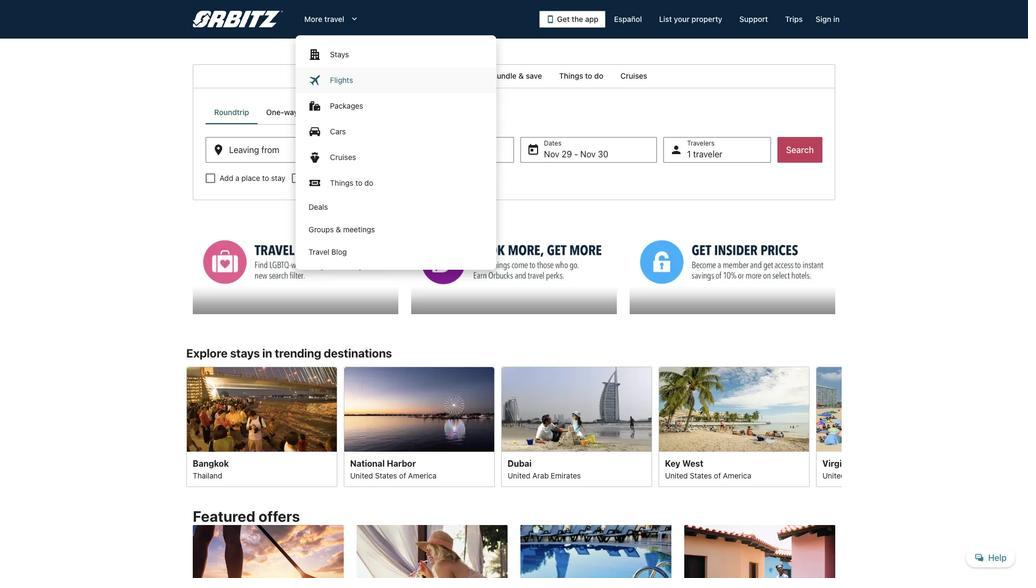 Task type: describe. For each thing, give the bounding box(es) containing it.
30
[[598, 149, 609, 159]]

flights link
[[296, 68, 497, 93]]

bangkok
[[193, 459, 229, 468]]

travel
[[309, 248, 329, 257]]

dubai united arab emirates
[[508, 459, 581, 480]]

groups & meetings
[[309, 225, 375, 234]]

search button
[[778, 137, 823, 163]]

search
[[787, 145, 814, 155]]

explore
[[186, 346, 228, 360]]

stays
[[330, 50, 349, 59]]

save
[[526, 71, 542, 80]]

nov 29 - nov 30
[[544, 149, 609, 159]]

1 traveler button
[[664, 137, 772, 163]]

groups & meetings link
[[296, 219, 497, 241]]

flights
[[330, 76, 353, 85]]

1
[[687, 149, 691, 159]]

jumeira beach and park featuring a beach as well as a small group of people image
[[501, 367, 653, 452]]

download the app button image
[[547, 15, 555, 24]]

south beach featuring tropical scenes, general coastal views and a beach image
[[659, 367, 810, 452]]

united inside dubai united arab emirates
[[508, 471, 531, 480]]

one-way link
[[258, 101, 307, 124]]

place
[[242, 174, 260, 183]]

add for add a car
[[306, 174, 320, 183]]

bangkok featuring a bridge, skyline and a river or creek image
[[186, 367, 338, 452]]

stays
[[230, 346, 260, 360]]

29
[[562, 149, 572, 159]]

united for key west
[[665, 471, 688, 480]]

beach
[[857, 459, 883, 468]]

0 vertical spatial things to do link
[[551, 64, 612, 88]]

your
[[674, 14, 690, 24]]

get the app
[[557, 14, 599, 24]]

list
[[659, 14, 672, 24]]

& for groups
[[336, 225, 341, 234]]

america for harbor
[[408, 471, 437, 480]]

car
[[328, 174, 339, 183]]

cars
[[330, 127, 346, 136]]

trips link
[[777, 10, 812, 29]]

tab list containing bundle & save
[[193, 64, 836, 88]]

get
[[557, 14, 570, 24]]

1 traveler
[[687, 149, 723, 159]]

offers
[[259, 508, 300, 526]]

featured
[[193, 508, 256, 526]]

0 vertical spatial cruises link
[[612, 64, 656, 88]]

do inside featured offers main content
[[595, 71, 604, 80]]

more
[[305, 14, 323, 24]]

español button
[[606, 10, 651, 29]]

sign
[[816, 14, 832, 24]]

app
[[585, 14, 599, 24]]

multi-city
[[315, 108, 349, 117]]

multi-
[[315, 108, 336, 117]]

sign in button
[[812, 10, 844, 29]]

to inside tab list
[[585, 71, 593, 80]]

bundle
[[492, 71, 517, 80]]

traveler
[[694, 149, 723, 159]]

bangkok thailand
[[193, 459, 229, 480]]

& for bundle
[[519, 71, 524, 80]]

things to do inside featured offers main content
[[559, 71, 604, 80]]

show previous card image
[[180, 421, 193, 433]]

add a place to stay
[[220, 174, 286, 183]]

blog
[[332, 248, 347, 257]]

roundtrip link
[[206, 101, 258, 124]]

list your property
[[659, 14, 723, 24]]

one-way
[[266, 108, 298, 117]]

travel blog
[[309, 248, 347, 257]]

of for beach
[[872, 471, 879, 480]]

1 vertical spatial cruises
[[330, 153, 356, 162]]

united for national harbor
[[350, 471, 373, 480]]

key
[[665, 459, 681, 468]]

virginia beach united states of america
[[823, 459, 909, 480]]

harbor
[[387, 459, 416, 468]]



Task type: vqa. For each thing, say whether or not it's contained in the screenshot.
Pismo Beach featuring a sunset, views and tropical scenes image
no



Task type: locate. For each thing, give the bounding box(es) containing it.
united inside national harbor united states of america
[[350, 471, 373, 480]]

1 horizontal spatial to
[[356, 178, 363, 188]]

states inside national harbor united states of america
[[375, 471, 397, 480]]

america
[[408, 471, 437, 480], [723, 471, 752, 480], [881, 471, 909, 480]]

united down 'national' on the left of page
[[350, 471, 373, 480]]

0 horizontal spatial add
[[220, 174, 233, 183]]

add left car
[[306, 174, 320, 183]]

trending
[[275, 346, 321, 360]]

cruises inside tab list
[[621, 71, 648, 80]]

cruises link
[[612, 64, 656, 88], [296, 145, 497, 170]]

1 vertical spatial &
[[336, 225, 341, 234]]

nov right -
[[581, 149, 596, 159]]

things to do link right save
[[551, 64, 612, 88]]

1 horizontal spatial things
[[559, 71, 584, 80]]

states
[[375, 471, 397, 480], [690, 471, 712, 480], [848, 471, 870, 480]]

1 vertical spatial things to do
[[330, 178, 374, 188]]

stays link
[[296, 42, 497, 68]]

of for west
[[714, 471, 721, 480]]

things right save
[[559, 71, 584, 80]]

1 horizontal spatial states
[[690, 471, 712, 480]]

packages
[[330, 101, 363, 110]]

national harbor united states of america
[[350, 459, 437, 480]]

states down west
[[690, 471, 712, 480]]

cruises
[[621, 71, 648, 80], [330, 153, 356, 162]]

stay
[[271, 174, 286, 183]]

states down 'harbor'
[[375, 471, 397, 480]]

&
[[519, 71, 524, 80], [336, 225, 341, 234]]

in
[[834, 14, 840, 24], [262, 346, 272, 360]]

2 nov from the left
[[581, 149, 596, 159]]

things up groups & meetings
[[330, 178, 354, 188]]

the
[[572, 14, 584, 24]]

in right stays
[[262, 346, 272, 360]]

0 horizontal spatial a
[[235, 174, 240, 183]]

in inside dropdown button
[[834, 14, 840, 24]]

deals
[[309, 203, 328, 212]]

america inside key west united states of america
[[723, 471, 752, 480]]

1 horizontal spatial cruises
[[621, 71, 648, 80]]

united down dubai
[[508, 471, 531, 480]]

1 horizontal spatial things to do
[[559, 71, 604, 80]]

1 horizontal spatial add
[[306, 174, 320, 183]]

tab list
[[193, 64, 836, 88], [206, 101, 358, 124]]

tab list containing roundtrip
[[206, 101, 358, 124]]

more travel
[[305, 14, 344, 24]]

1 a from the left
[[235, 174, 240, 183]]

1 horizontal spatial of
[[714, 471, 721, 480]]

& left save
[[519, 71, 524, 80]]

1 vertical spatial things to do link
[[296, 170, 497, 196]]

to
[[585, 71, 593, 80], [262, 174, 269, 183], [356, 178, 363, 188]]

things to do link
[[551, 64, 612, 88], [296, 170, 497, 196]]

virginia
[[823, 459, 855, 468]]

trips
[[786, 14, 803, 24]]

bundle & save
[[492, 71, 542, 80]]

meetings
[[343, 225, 375, 234]]

things to do right save
[[559, 71, 604, 80]]

0 vertical spatial do
[[595, 71, 604, 80]]

1 horizontal spatial in
[[834, 14, 840, 24]]

add for add a place to stay
[[220, 174, 233, 183]]

multi-city link
[[307, 101, 358, 124]]

property
[[692, 14, 723, 24]]

2 united from the left
[[508, 471, 531, 480]]

america inside virginia beach united states of america
[[881, 471, 909, 480]]

arab
[[533, 471, 549, 480]]

a
[[235, 174, 240, 183], [322, 174, 326, 183]]

way
[[284, 108, 298, 117]]

get the app link
[[540, 11, 606, 28]]

3 america from the left
[[881, 471, 909, 480]]

roundtrip
[[214, 108, 249, 117]]

featured offers region
[[186, 502, 842, 579]]

2 horizontal spatial states
[[848, 471, 870, 480]]

& inside featured offers main content
[[519, 71, 524, 80]]

a left place
[[235, 174, 240, 183]]

0 vertical spatial in
[[834, 14, 840, 24]]

1 horizontal spatial things to do link
[[551, 64, 612, 88]]

1 america from the left
[[408, 471, 437, 480]]

featured offers main content
[[0, 64, 1029, 579]]

packages link
[[296, 93, 497, 119]]

orbitz logo image
[[193, 11, 283, 28]]

america for beach
[[881, 471, 909, 480]]

more travel button
[[296, 10, 368, 29]]

of
[[399, 471, 406, 480], [714, 471, 721, 480], [872, 471, 879, 480]]

0 horizontal spatial nov
[[544, 149, 560, 159]]

0 vertical spatial &
[[519, 71, 524, 80]]

west
[[683, 459, 704, 468]]

travel blog link
[[296, 241, 497, 264]]

add
[[220, 174, 233, 183], [306, 174, 320, 183]]

united down virginia
[[823, 471, 846, 480]]

destinations
[[324, 346, 392, 360]]

-
[[575, 149, 578, 159]]

0 horizontal spatial cruises link
[[296, 145, 497, 170]]

1 add from the left
[[220, 174, 233, 183]]

states for harbor
[[375, 471, 397, 480]]

virginia beach showing a beach, general coastal views and a coastal town image
[[816, 367, 968, 452]]

of inside key west united states of america
[[714, 471, 721, 480]]

1 horizontal spatial do
[[595, 71, 604, 80]]

español
[[614, 14, 642, 24]]

thailand
[[193, 471, 222, 480]]

in right sign
[[834, 14, 840, 24]]

list your property link
[[651, 10, 731, 29]]

explore stays in trending destinations
[[186, 346, 392, 360]]

states inside key west united states of america
[[690, 471, 712, 480]]

1 vertical spatial things
[[330, 178, 354, 188]]

united for virginia beach
[[823, 471, 846, 480]]

states for west
[[690, 471, 712, 480]]

support link
[[731, 10, 777, 29]]

add a car
[[306, 174, 339, 183]]

0 horizontal spatial things to do link
[[296, 170, 497, 196]]

2 a from the left
[[322, 174, 326, 183]]

2 states from the left
[[690, 471, 712, 480]]

0 vertical spatial tab list
[[193, 64, 836, 88]]

4 united from the left
[[823, 471, 846, 480]]

1 vertical spatial do
[[365, 178, 374, 188]]

0 vertical spatial cruises
[[621, 71, 648, 80]]

in inside featured offers main content
[[262, 346, 272, 360]]

0 horizontal spatial cruises
[[330, 153, 356, 162]]

states inside virginia beach united states of america
[[848, 471, 870, 480]]

1 nov from the left
[[544, 149, 560, 159]]

& right groups
[[336, 225, 341, 234]]

states for beach
[[848, 471, 870, 480]]

featured offers
[[193, 508, 300, 526]]

deals link
[[296, 196, 497, 219]]

0 horizontal spatial america
[[408, 471, 437, 480]]

2 add from the left
[[306, 174, 320, 183]]

things to do
[[559, 71, 604, 80], [330, 178, 374, 188]]

united down key
[[665, 471, 688, 480]]

travel
[[325, 14, 344, 24]]

show next card image
[[836, 421, 849, 433]]

city
[[336, 108, 349, 117]]

2 horizontal spatial america
[[881, 471, 909, 480]]

3 of from the left
[[872, 471, 879, 480]]

nov 29 - nov 30 button
[[521, 137, 657, 163]]

0 horizontal spatial things to do
[[330, 178, 374, 188]]

emirates
[[551, 471, 581, 480]]

0 vertical spatial things to do
[[559, 71, 604, 80]]

1 horizontal spatial a
[[322, 174, 326, 183]]

bundle & save link
[[484, 64, 551, 88]]

2 america from the left
[[723, 471, 752, 480]]

dubai
[[508, 459, 532, 468]]

0 vertical spatial things
[[559, 71, 584, 80]]

1 horizontal spatial nov
[[581, 149, 596, 159]]

one-
[[266, 108, 284, 117]]

1 vertical spatial tab list
[[206, 101, 358, 124]]

things to do link up the groups & meetings link at the top left of page
[[296, 170, 497, 196]]

of for harbor
[[399, 471, 406, 480]]

3 states from the left
[[848, 471, 870, 480]]

0 horizontal spatial &
[[336, 225, 341, 234]]

support
[[740, 14, 768, 24]]

nov left 29
[[544, 149, 560, 159]]

3 united from the left
[[665, 471, 688, 480]]

2 horizontal spatial of
[[872, 471, 879, 480]]

1 states from the left
[[375, 471, 397, 480]]

things
[[559, 71, 584, 80], [330, 178, 354, 188]]

of inside national harbor united states of america
[[399, 471, 406, 480]]

nov
[[544, 149, 560, 159], [581, 149, 596, 159]]

united inside virginia beach united states of america
[[823, 471, 846, 480]]

things inside featured offers main content
[[559, 71, 584, 80]]

0 horizontal spatial do
[[365, 178, 374, 188]]

united inside key west united states of america
[[665, 471, 688, 480]]

sign in
[[816, 14, 840, 24]]

america inside national harbor united states of america
[[408, 471, 437, 480]]

groups
[[309, 225, 334, 234]]

1 of from the left
[[399, 471, 406, 480]]

1 horizontal spatial america
[[723, 471, 752, 480]]

0 horizontal spatial states
[[375, 471, 397, 480]]

do
[[595, 71, 604, 80], [365, 178, 374, 188]]

states down beach
[[848, 471, 870, 480]]

0 horizontal spatial of
[[399, 471, 406, 480]]

1 vertical spatial in
[[262, 346, 272, 360]]

0 horizontal spatial things
[[330, 178, 354, 188]]

0 horizontal spatial to
[[262, 174, 269, 183]]

america for west
[[723, 471, 752, 480]]

of inside virginia beach united states of america
[[872, 471, 879, 480]]

a left car
[[322, 174, 326, 183]]

key west united states of america
[[665, 459, 752, 480]]

cars link
[[296, 119, 497, 145]]

national
[[350, 459, 385, 468]]

a for place
[[235, 174, 240, 183]]

0 horizontal spatial in
[[262, 346, 272, 360]]

1 vertical spatial cruises link
[[296, 145, 497, 170]]

a for car
[[322, 174, 326, 183]]

things to do up meetings
[[330, 178, 374, 188]]

1 horizontal spatial cruises link
[[612, 64, 656, 88]]

2 horizontal spatial to
[[585, 71, 593, 80]]

1 horizontal spatial &
[[519, 71, 524, 80]]

1 united from the left
[[350, 471, 373, 480]]

2 of from the left
[[714, 471, 721, 480]]

add left place
[[220, 174, 233, 183]]



